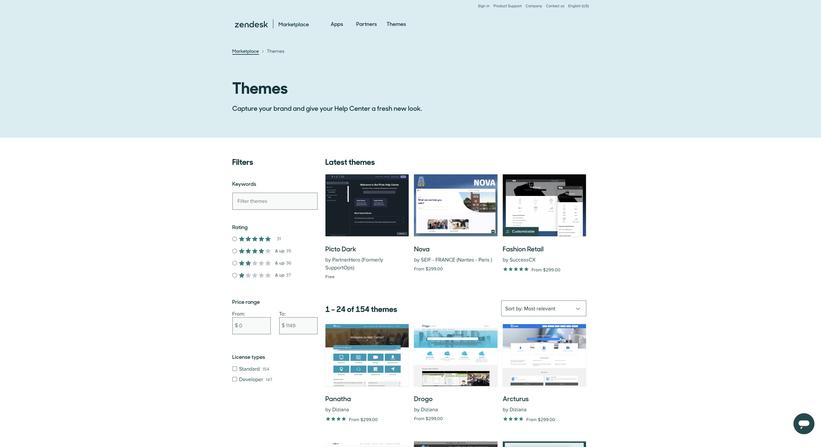 Task type: describe. For each thing, give the bounding box(es) containing it.
partners
[[356, 20, 377, 27]]

by inside 'fashion retail by successcx'
[[503, 257, 508, 263]]

from inside drogo by diziana from $299.00
[[414, 416, 424, 422]]

standard
[[239, 366, 260, 372]]

new
[[394, 103, 407, 113]]

supportops)
[[325, 265, 354, 271]]

1 vertical spatial themes
[[371, 303, 397, 314]]

$299.00 inside nova by seif - france (nantes - paris ) from $299.00
[[426, 266, 443, 272]]

panatha
[[325, 394, 351, 403]]

(formerly
[[362, 257, 383, 263]]

center
[[349, 103, 370, 113]]

license types
[[232, 353, 265, 360]]

$299.00 for panatha
[[360, 417, 378, 422]]

company link
[[526, 4, 542, 15]]

& for & up 36
[[275, 260, 278, 266]]

types
[[252, 353, 265, 360]]

1 - 24 of 154 themes
[[325, 303, 397, 314]]

from for panatha
[[349, 417, 359, 422]]

$ for from:
[[235, 322, 238, 329]]

0 vertical spatial themes
[[349, 155, 375, 167]]

sign
[[478, 4, 486, 9]]

31
[[277, 236, 281, 242]]

arcturus
[[503, 394, 529, 403]]

by for panatha
[[325, 407, 331, 413]]

0 vertical spatial themes
[[387, 20, 406, 27]]

1
[[325, 303, 330, 314]]

& up 36
[[275, 260, 291, 266]]

filters
[[232, 155, 253, 167]]

& for & up 35
[[275, 248, 278, 254]]

$299.00 for fashion
[[543, 267, 560, 273]]

Filter themes search field
[[232, 193, 317, 210]]

retail
[[527, 244, 544, 253]]

apps
[[331, 20, 343, 27]]

2 vertical spatial themes
[[232, 75, 288, 98]]

themes link
[[387, 14, 406, 33]]

license
[[232, 353, 250, 360]]

contact us link
[[546, 4, 564, 9]]

by for nova
[[414, 257, 420, 263]]

$ for to:
[[282, 322, 285, 329]]

range
[[246, 298, 260, 305]]

zendesk image
[[235, 21, 268, 28]]

company
[[526, 4, 542, 9]]

from for fashion
[[532, 267, 542, 273]]

a
[[372, 103, 376, 113]]

arcturus by diziana
[[503, 394, 529, 413]]

0 number field
[[232, 317, 271, 334]]

& for & up 37
[[275, 272, 278, 278]]

from $299.00 for arcturus
[[526, 417, 555, 422]]

contact
[[546, 4, 559, 9]]

brand
[[274, 103, 292, 113]]

from $299.00 for fashion retail
[[532, 267, 560, 273]]

product support
[[494, 4, 522, 9]]

from:
[[232, 311, 245, 317]]

drogo by diziana from $299.00
[[414, 394, 443, 422]]

picto dark by partnerhero (formerly supportops) free
[[325, 244, 383, 280]]

1 horizontal spatial -
[[432, 257, 434, 263]]

fashion
[[503, 244, 526, 253]]

partnerhero
[[332, 257, 360, 263]]

0 horizontal spatial -
[[331, 303, 335, 314]]

)
[[491, 257, 492, 263]]

marketplace
[[232, 48, 259, 54]]

2 horizontal spatial -
[[475, 257, 477, 263]]

(us)
[[582, 4, 589, 9]]

support
[[508, 4, 522, 9]]

diziana for arcturus
[[510, 407, 527, 413]]

paris
[[478, 257, 489, 263]]

36
[[286, 260, 291, 266]]

english (us) link
[[568, 4, 589, 15]]

1 your from the left
[[259, 103, 272, 113]]

diziana for drogo
[[421, 407, 438, 413]]



Task type: locate. For each thing, give the bounding box(es) containing it.
rating
[[232, 223, 248, 230]]

2 vertical spatial up
[[279, 272, 284, 278]]

& inside & up 35
[[275, 248, 278, 254]]

diziana inside arcturus by diziana
[[510, 407, 527, 413]]

by inside nova by seif - france (nantes - paris ) from $299.00
[[414, 257, 420, 263]]

sign in link
[[478, 4, 490, 9]]

by left seif
[[414, 257, 420, 263]]

nova by seif - france (nantes - paris ) from $299.00
[[414, 244, 492, 272]]

37
[[286, 272, 291, 278]]

1 vertical spatial up
[[279, 260, 284, 266]]

(nantes
[[457, 257, 474, 263]]

- left "paris"
[[475, 257, 477, 263]]

latest
[[325, 155, 347, 167]]

0 vertical spatial &
[[275, 248, 278, 254]]

themes down 'global-navigation-secondary' element
[[387, 20, 406, 27]]

us
[[560, 4, 564, 9]]

keywords
[[232, 180, 256, 187]]

1 horizontal spatial $
[[282, 322, 285, 329]]

154 up "147" on the bottom of the page
[[262, 366, 269, 372]]

$299.00 inside drogo by diziana from $299.00
[[426, 416, 443, 422]]

up for 36
[[279, 260, 284, 266]]

24
[[336, 303, 346, 314]]

1149 number field
[[279, 317, 317, 334]]

marketplace link
[[232, 48, 259, 55]]

up left 35
[[279, 248, 284, 254]]

from $299.00 down panatha by diziana
[[349, 417, 378, 422]]

0 vertical spatial up
[[279, 248, 284, 254]]

1 horizontal spatial 154
[[356, 303, 370, 314]]

by down panatha
[[325, 407, 331, 413]]

your right give
[[320, 103, 333, 113]]

from $299.00 down retail
[[532, 267, 560, 273]]

up left 37
[[279, 272, 284, 278]]

up inside "& up 37"
[[279, 272, 284, 278]]

154
[[356, 303, 370, 314], [262, 366, 269, 372]]

diziana
[[332, 407, 349, 413], [421, 407, 438, 413], [510, 407, 527, 413]]

up for 37
[[279, 272, 284, 278]]

1 diziana from the left
[[332, 407, 349, 413]]

by
[[325, 257, 331, 263], [414, 257, 420, 263], [503, 257, 508, 263], [325, 407, 331, 413], [414, 407, 420, 413], [503, 407, 508, 413]]

star fill image
[[239, 236, 244, 241], [246, 236, 251, 241], [252, 236, 257, 241], [259, 236, 264, 241], [239, 248, 244, 254], [246, 248, 251, 254], [252, 248, 257, 254], [259, 248, 264, 254], [239, 260, 244, 266], [252, 260, 257, 266], [239, 273, 244, 278], [246, 273, 251, 278], [252, 273, 257, 278], [265, 273, 271, 278]]

diziana down "drogo"
[[421, 407, 438, 413]]

up left 36
[[279, 260, 284, 266]]

global-navigation-secondary element
[[232, 0, 589, 15]]

france
[[435, 257, 455, 263]]

1 vertical spatial 154
[[262, 366, 269, 372]]

0 horizontal spatial your
[[259, 103, 272, 113]]

picto
[[325, 244, 340, 253]]

1 up from the top
[[279, 248, 284, 254]]

star fill image
[[265, 236, 271, 241], [265, 248, 271, 254], [246, 260, 251, 266], [259, 260, 264, 266], [265, 260, 271, 266], [259, 273, 264, 278]]

up for 35
[[279, 248, 284, 254]]

1 $ from the left
[[235, 322, 238, 329]]

2 up from the top
[[279, 260, 284, 266]]

$ down to:
[[282, 322, 285, 329]]

fresh
[[377, 103, 392, 113]]

3 diziana from the left
[[510, 407, 527, 413]]

and
[[293, 103, 305, 113]]

diziana inside panatha by diziana
[[332, 407, 349, 413]]

apps link
[[331, 14, 343, 33]]

to:
[[279, 311, 286, 317]]

contact us
[[546, 4, 564, 9]]

themes
[[349, 155, 375, 167], [371, 303, 397, 314]]

themes up capture
[[232, 75, 288, 98]]

english
[[568, 4, 581, 9]]

154 inside standard 154
[[262, 366, 269, 372]]

sign in
[[478, 4, 490, 9]]

3 & from the top
[[275, 272, 278, 278]]

&
[[275, 248, 278, 254], [275, 260, 278, 266], [275, 272, 278, 278]]

nova
[[414, 244, 430, 253]]

147
[[266, 377, 272, 382]]

by inside drogo by diziana from $299.00
[[414, 407, 420, 413]]

standard 154
[[239, 366, 269, 372]]

developer 147
[[239, 376, 272, 383]]

by down picto
[[325, 257, 331, 263]]

35
[[286, 248, 291, 254]]

free
[[325, 274, 335, 280]]

$ down from:
[[235, 322, 238, 329]]

themes
[[387, 20, 406, 27], [267, 48, 284, 54], [232, 75, 288, 98]]

product
[[494, 4, 507, 9]]

up
[[279, 248, 284, 254], [279, 260, 284, 266], [279, 272, 284, 278]]

from down arcturus by diziana at bottom
[[526, 417, 537, 422]]

2 diziana from the left
[[421, 407, 438, 413]]

diziana for panatha
[[332, 407, 349, 413]]

from for arcturus
[[526, 417, 537, 422]]

price
[[232, 298, 244, 305]]

2 vertical spatial &
[[275, 272, 278, 278]]

from down seif
[[414, 266, 424, 272]]

look.
[[408, 103, 422, 113]]

panatha by diziana
[[325, 394, 351, 413]]

1 horizontal spatial your
[[320, 103, 333, 113]]

from
[[414, 266, 424, 272], [532, 267, 542, 273], [414, 416, 424, 422], [349, 417, 359, 422], [526, 417, 537, 422]]

product support link
[[494, 4, 522, 9]]

by inside panatha by diziana
[[325, 407, 331, 413]]

up inside & up 35
[[279, 248, 284, 254]]

developer
[[239, 376, 263, 383]]

successcx
[[510, 257, 536, 263]]

from down "drogo"
[[414, 416, 424, 422]]

price range
[[232, 298, 260, 305]]

diziana down arcturus
[[510, 407, 527, 413]]

from down successcx
[[532, 267, 542, 273]]

0 horizontal spatial $
[[235, 322, 238, 329]]

of
[[347, 303, 354, 314]]

up inside & up 36
[[279, 260, 284, 266]]

help
[[334, 103, 348, 113]]

from inside nova by seif - france (nantes - paris ) from $299.00
[[414, 266, 424, 272]]

None search field
[[232, 193, 317, 210]]

2 & from the top
[[275, 260, 278, 266]]

& left 36
[[275, 260, 278, 266]]

by inside arcturus by diziana
[[503, 407, 508, 413]]

capture
[[232, 103, 257, 113]]

& inside & up 36
[[275, 260, 278, 266]]

154 right of
[[356, 303, 370, 314]]

$299.00
[[426, 266, 443, 272], [543, 267, 560, 273], [426, 416, 443, 422], [360, 417, 378, 422], [538, 417, 555, 422]]

diziana down panatha
[[332, 407, 349, 413]]

& left 37
[[275, 272, 278, 278]]

& up 37
[[275, 272, 291, 278]]

partners link
[[356, 14, 377, 33]]

-
[[432, 257, 434, 263], [475, 257, 477, 263], [331, 303, 335, 314]]

1 horizontal spatial diziana
[[421, 407, 438, 413]]

0 vertical spatial 154
[[356, 303, 370, 314]]

by down arcturus
[[503, 407, 508, 413]]

from $299.00 down arcturus by diziana at bottom
[[526, 417, 555, 422]]

capture your brand and give your help center a fresh new look.
[[232, 103, 422, 113]]

from $299.00 for panatha
[[349, 417, 378, 422]]

2 horizontal spatial diziana
[[510, 407, 527, 413]]

by right )
[[503, 257, 508, 263]]

2 your from the left
[[320, 103, 333, 113]]

from $299.00
[[532, 267, 560, 273], [349, 417, 378, 422], [526, 417, 555, 422]]

give
[[306, 103, 318, 113]]

3 up from the top
[[279, 272, 284, 278]]

by inside picto dark by partnerhero (formerly supportops) free
[[325, 257, 331, 263]]

- right 1
[[331, 303, 335, 314]]

by down "drogo"
[[414, 407, 420, 413]]

fashion retail by successcx
[[503, 244, 544, 263]]

seif
[[421, 257, 431, 263]]

& inside "& up 37"
[[275, 272, 278, 278]]

in
[[487, 4, 490, 9]]

1 & from the top
[[275, 248, 278, 254]]

english (us)
[[568, 4, 589, 9]]

- right seif
[[432, 257, 434, 263]]

1 vertical spatial themes
[[267, 48, 284, 54]]

& up 35
[[275, 248, 291, 254]]

from down panatha by diziana
[[349, 417, 359, 422]]

drogo
[[414, 394, 433, 403]]

0 horizontal spatial diziana
[[332, 407, 349, 413]]

your
[[259, 103, 272, 113], [320, 103, 333, 113]]

by for arcturus
[[503, 407, 508, 413]]

your left brand
[[259, 103, 272, 113]]

2 $ from the left
[[282, 322, 285, 329]]

$299.00 for arcturus
[[538, 417, 555, 422]]

latest themes
[[325, 155, 375, 167]]

by for drogo
[[414, 407, 420, 413]]

diziana inside drogo by diziana from $299.00
[[421, 407, 438, 413]]

themes right marketplace
[[267, 48, 284, 54]]

& left 35
[[275, 248, 278, 254]]

0 horizontal spatial 154
[[262, 366, 269, 372]]

1 vertical spatial &
[[275, 260, 278, 266]]

dark
[[342, 244, 356, 253]]



Task type: vqa. For each thing, say whether or not it's contained in the screenshot.
the top Credentials.
no



